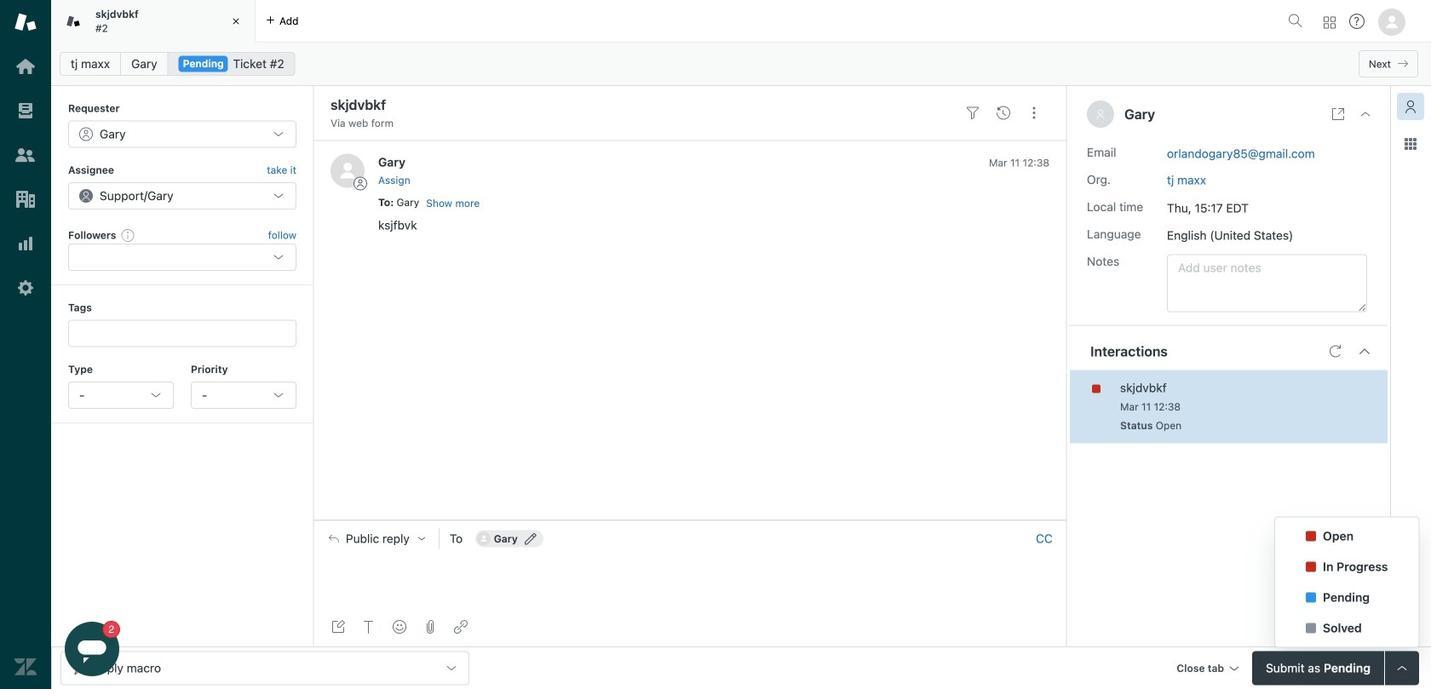Task type: vqa. For each thing, say whether or not it's contained in the screenshot.
ZENDESK 'Icon'
yes



Task type: locate. For each thing, give the bounding box(es) containing it.
add link (cmd k) image
[[454, 620, 468, 634]]

orlandogary85@gmail.com image
[[477, 532, 491, 546]]

Add user notes text field
[[1168, 254, 1368, 312]]

tabs tab list
[[51, 0, 1282, 43]]

edit user image
[[525, 533, 537, 545]]

ticket actions image
[[1028, 106, 1042, 120]]

tab
[[51, 0, 256, 43]]

reporting image
[[14, 233, 37, 255]]

zendesk image
[[14, 656, 37, 678]]

secondary element
[[51, 47, 1432, 81]]

add attachment image
[[424, 620, 437, 634]]

displays possible ticket submission types image
[[1396, 662, 1410, 675]]

apps image
[[1405, 137, 1418, 151]]

insert emojis image
[[393, 620, 407, 634]]

format text image
[[362, 620, 376, 634]]

view more details image
[[1332, 107, 1346, 121]]

views image
[[14, 100, 37, 122]]

Mar 11 12:38 text field
[[989, 157, 1050, 169]]

filter image
[[966, 106, 980, 120]]

user image
[[1098, 110, 1105, 119]]

get help image
[[1350, 14, 1365, 29]]

organizations image
[[14, 188, 37, 211]]



Task type: describe. For each thing, give the bounding box(es) containing it.
customer context image
[[1405, 100, 1418, 113]]

Mar 11 12:38 text field
[[1121, 401, 1181, 413]]

zendesk products image
[[1324, 17, 1336, 29]]

close image
[[1359, 107, 1373, 121]]

customers image
[[14, 144, 37, 166]]

Subject field
[[327, 95, 955, 115]]

user image
[[1096, 109, 1106, 119]]

admin image
[[14, 277, 37, 299]]

hide composer image
[[684, 513, 697, 527]]

get started image
[[14, 55, 37, 78]]

zendesk support image
[[14, 11, 37, 33]]

main element
[[0, 0, 51, 690]]

draft mode image
[[332, 620, 345, 634]]

avatar image
[[331, 154, 365, 188]]

close image
[[228, 13, 245, 30]]

events image
[[997, 106, 1011, 120]]

info on adding followers image
[[121, 228, 135, 242]]



